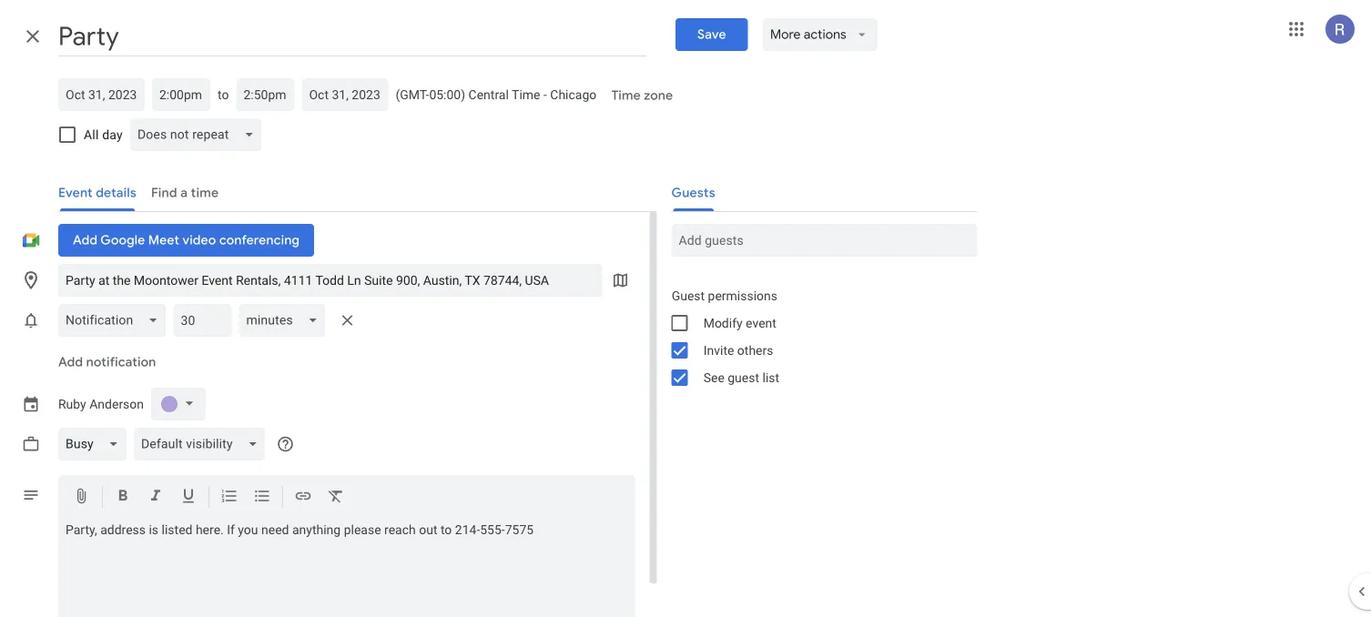 Task type: describe. For each thing, give the bounding box(es) containing it.
to inside text box
[[441, 523, 452, 538]]

numbered list image
[[220, 487, 239, 509]]

more
[[770, 26, 801, 43]]

save button
[[676, 18, 748, 51]]

actions
[[804, 26, 846, 43]]

anything
[[292, 523, 341, 538]]

ruby
[[58, 397, 86, 412]]

zone
[[644, 87, 673, 104]]

you
[[238, 523, 258, 538]]

see
[[703, 370, 725, 385]]

is
[[149, 523, 159, 538]]

save
[[698, 26, 726, 43]]

End time text field
[[243, 84, 287, 106]]

event
[[746, 315, 777, 331]]

invite
[[703, 343, 734, 358]]

Guests text field
[[679, 224, 970, 257]]

time zone
[[611, 87, 673, 104]]

need
[[261, 523, 289, 538]]

time zone button
[[604, 79, 680, 112]]

chicago
[[550, 87, 597, 102]]

bold image
[[114, 487, 132, 509]]

invite others
[[703, 343, 773, 358]]

reach
[[384, 523, 416, 538]]

Start time text field
[[159, 84, 203, 106]]

guest
[[672, 288, 705, 303]]

here.
[[196, 523, 224, 538]]

add
[[58, 354, 83, 371]]

anderson
[[89, 397, 144, 412]]

address
[[100, 523, 146, 538]]

214-
[[455, 523, 480, 538]]

others
[[737, 343, 773, 358]]

7575
[[505, 523, 534, 538]]

list
[[763, 370, 779, 385]]

Start date text field
[[66, 84, 137, 106]]

modify
[[703, 315, 743, 331]]

arrow_drop_down
[[854, 26, 870, 43]]

remove formatting image
[[327, 487, 345, 509]]

party, address is listed here. if you need anything please reach out to 214-555-7575
[[66, 523, 534, 538]]

05:00)
[[429, 87, 465, 102]]

ruby anderson
[[58, 397, 144, 412]]

party,
[[66, 523, 97, 538]]

Description text field
[[58, 523, 635, 617]]

Location text field
[[66, 264, 595, 297]]

0 vertical spatial to
[[218, 87, 229, 102]]

notification
[[86, 354, 156, 371]]

(gmt-
[[396, 87, 429, 102]]



Task type: vqa. For each thing, say whether or not it's contained in the screenshot.
heading within the Calendar element
no



Task type: locate. For each thing, give the bounding box(es) containing it.
guest permissions
[[672, 288, 778, 303]]

time left "-"
[[512, 87, 540, 102]]

central
[[469, 87, 509, 102]]

30 minutes before element
[[58, 300, 362, 341]]

all
[[84, 127, 99, 142]]

1 vertical spatial to
[[441, 523, 452, 538]]

-
[[544, 87, 547, 102]]

out
[[419, 523, 437, 538]]

see guest list
[[703, 370, 779, 385]]

0 horizontal spatial to
[[218, 87, 229, 102]]

add notification button
[[51, 341, 163, 384]]

group
[[657, 282, 978, 392]]

bulleted list image
[[253, 487, 271, 509]]

all day
[[84, 127, 123, 142]]

None field
[[130, 118, 269, 151], [58, 304, 173, 337], [239, 304, 333, 337], [58, 428, 134, 461], [134, 428, 273, 461], [130, 118, 269, 151], [58, 304, 173, 337], [239, 304, 333, 337], [58, 428, 134, 461], [134, 428, 273, 461]]

End date text field
[[309, 84, 381, 106]]

more actions arrow_drop_down
[[770, 26, 870, 43]]

0 horizontal spatial time
[[512, 87, 540, 102]]

permissions
[[708, 288, 778, 303]]

group containing guest permissions
[[657, 282, 978, 392]]

listed
[[162, 523, 193, 538]]

if
[[227, 523, 235, 538]]

Title text field
[[58, 16, 647, 56]]

italic image
[[147, 487, 165, 509]]

Minutes in advance for notification number field
[[181, 304, 224, 337]]

to left the end time text box
[[218, 87, 229, 102]]

please
[[344, 523, 381, 538]]

1 horizontal spatial time
[[611, 87, 641, 104]]

guest
[[728, 370, 759, 385]]

underline image
[[179, 487, 198, 509]]

time inside button
[[611, 87, 641, 104]]

time left zone
[[611, 87, 641, 104]]

to
[[218, 87, 229, 102], [441, 523, 452, 538]]

1 horizontal spatial to
[[441, 523, 452, 538]]

formatting options toolbar
[[58, 475, 635, 519]]

(gmt-05:00) central time - chicago
[[396, 87, 597, 102]]

insert link image
[[294, 487, 312, 509]]

time
[[512, 87, 540, 102], [611, 87, 641, 104]]

modify event
[[703, 315, 777, 331]]

555-
[[480, 523, 505, 538]]

day
[[102, 127, 123, 142]]

add notification
[[58, 354, 156, 371]]

to right out
[[441, 523, 452, 538]]



